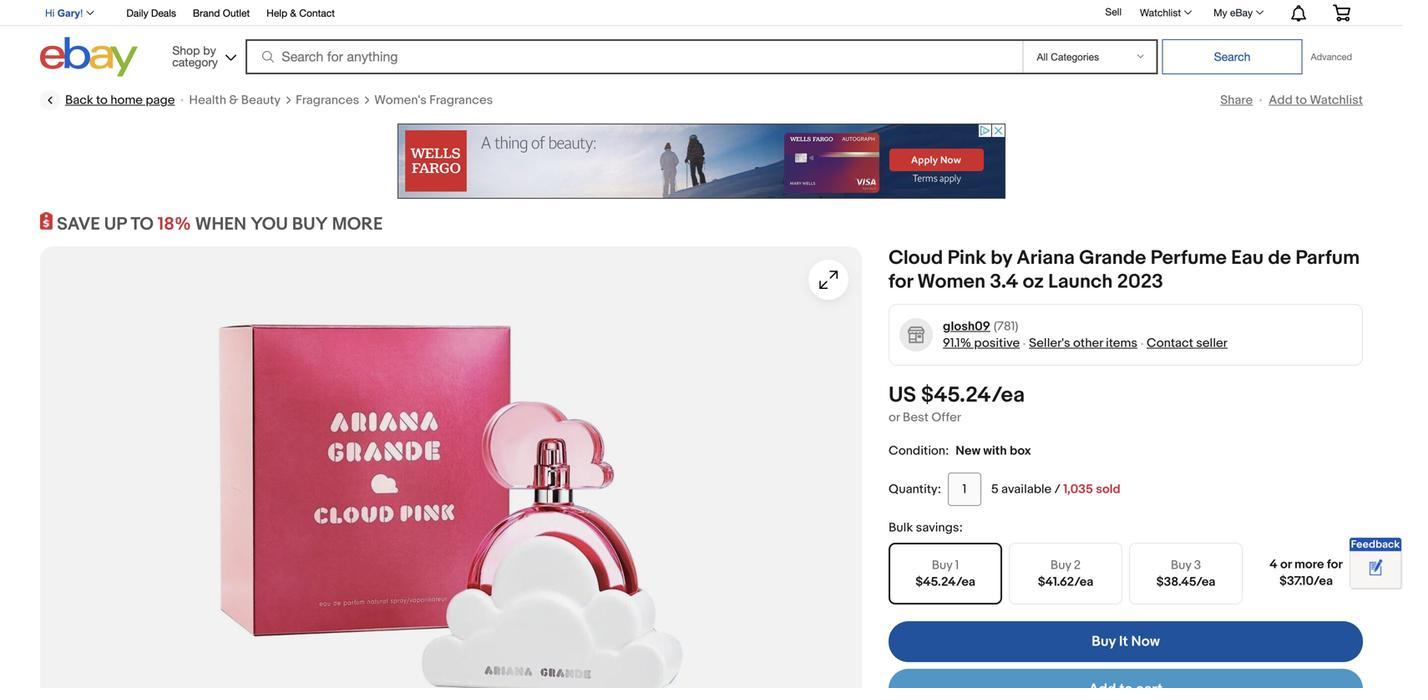 Task type: vqa. For each thing, say whether or not it's contained in the screenshot.
SAVE
yes



Task type: locate. For each thing, give the bounding box(es) containing it.
buy 3 $38.45/ea
[[1157, 558, 1216, 590]]

buy left it
[[1092, 633, 1116, 651]]

or right 4 on the bottom
[[1281, 557, 1292, 572]]

& right help
[[290, 7, 297, 19]]

5
[[992, 482, 999, 497]]

1 horizontal spatial to
[[1296, 93, 1308, 108]]

ebay
[[1231, 7, 1253, 18]]

shop by category
[[172, 43, 218, 69]]

by inside cloud pink by ariana grande perfume eau de parfum for women 3.4 oz launch 2023
[[991, 247, 1013, 270]]

deals
[[151, 7, 176, 19]]

add
[[1269, 93, 1293, 108]]

by inside the shop by category
[[203, 43, 216, 57]]

& for health
[[229, 93, 238, 108]]

1 vertical spatial for
[[1328, 557, 1343, 572]]

cloud pink by ariana grande perfume eau de parfum for women 3.4 oz launch 2023 - picture 1 of 1 image
[[40, 247, 862, 689]]

glosh09 image
[[899, 318, 934, 352]]

None submit
[[1163, 39, 1303, 74]]

2
[[1074, 558, 1081, 573]]

4
[[1270, 557, 1278, 572]]

or
[[889, 410, 900, 425], [1281, 557, 1292, 572]]

$45.24/ea up offer
[[921, 383, 1025, 409]]

watchlist down advanced link
[[1310, 93, 1364, 108]]

buy
[[932, 558, 953, 573], [1051, 558, 1072, 573], [1171, 558, 1192, 573], [1092, 633, 1116, 651]]

sell link
[[1098, 6, 1130, 18]]

to right back
[[96, 93, 108, 108]]

1 vertical spatial watchlist
[[1310, 93, 1364, 108]]

available
[[1002, 482, 1052, 497]]

my ebay link
[[1205, 3, 1272, 23]]

category
[[172, 55, 218, 69]]

watchlist right sell
[[1141, 7, 1182, 18]]

health & beauty link
[[189, 92, 281, 109]]

3
[[1195, 558, 1202, 573]]

0 horizontal spatial or
[[889, 410, 900, 425]]

daily
[[126, 7, 148, 19]]

or left best
[[889, 410, 900, 425]]

buy left the 2
[[1051, 558, 1072, 573]]

by right shop
[[203, 43, 216, 57]]

us
[[889, 383, 917, 409]]

1 horizontal spatial &
[[290, 7, 297, 19]]

for right more
[[1328, 557, 1343, 572]]

to right add
[[1296, 93, 1308, 108]]

share button
[[1221, 93, 1253, 108]]

0 horizontal spatial to
[[96, 93, 108, 108]]

& inside the account navigation
[[290, 7, 297, 19]]

buy for 3
[[1171, 558, 1192, 573]]

0 horizontal spatial &
[[229, 93, 238, 108]]

your shopping cart image
[[1333, 4, 1352, 21]]

beauty
[[241, 93, 281, 108]]

for
[[889, 270, 913, 294], [1328, 557, 1343, 572]]

1 horizontal spatial fragrances
[[430, 93, 493, 108]]

& right health
[[229, 93, 238, 108]]

0 horizontal spatial fragrances
[[296, 93, 359, 108]]

0 vertical spatial $45.24/ea
[[921, 383, 1025, 409]]

watchlist inside watchlist link
[[1141, 7, 1182, 18]]

bulk
[[889, 521, 914, 536]]

quantity:
[[889, 482, 942, 497]]

91.1% positive
[[943, 336, 1020, 351]]

1 vertical spatial &
[[229, 93, 238, 108]]

gary
[[57, 8, 80, 19]]

1
[[956, 558, 959, 573]]

&
[[290, 7, 297, 19], [229, 93, 238, 108]]

0 vertical spatial watchlist
[[1141, 7, 1182, 18]]

/
[[1055, 482, 1061, 497]]

buy left 1
[[932, 558, 953, 573]]

1 vertical spatial by
[[991, 247, 1013, 270]]

contact left seller
[[1147, 336, 1194, 351]]

contact seller
[[1147, 336, 1228, 351]]

1 fragrances from the left
[[296, 93, 359, 108]]

1 horizontal spatial contact
[[1147, 336, 1194, 351]]

buy
[[292, 213, 328, 235]]

ariana
[[1017, 247, 1075, 270]]

0 vertical spatial &
[[290, 7, 297, 19]]

to
[[131, 213, 154, 235]]

buy inside buy 2 $41.62/ea
[[1051, 558, 1072, 573]]

to inside back to home page 'link'
[[96, 93, 108, 108]]

positive
[[975, 336, 1020, 351]]

parfum
[[1296, 247, 1361, 270]]

1 vertical spatial or
[[1281, 557, 1292, 572]]

perfume
[[1151, 247, 1227, 270]]

$45.24/ea down 1
[[916, 575, 976, 590]]

5 available / 1,035 sold
[[992, 482, 1121, 497]]

1 horizontal spatial watchlist
[[1310, 93, 1364, 108]]

0 vertical spatial by
[[203, 43, 216, 57]]

0 horizontal spatial for
[[889, 270, 913, 294]]

1 horizontal spatial for
[[1328, 557, 1343, 572]]

1,035
[[1064, 482, 1094, 497]]

1 to from the left
[[96, 93, 108, 108]]

0 horizontal spatial by
[[203, 43, 216, 57]]

health
[[189, 93, 226, 108]]

health & beauty
[[189, 93, 281, 108]]

back to home page link
[[40, 90, 175, 110]]

box
[[1010, 444, 1032, 459]]

watchlist
[[1141, 7, 1182, 18], [1310, 93, 1364, 108]]

buy inside "buy 3 $38.45/ea"
[[1171, 558, 1192, 573]]

help
[[267, 7, 287, 19]]

4 or more for $37.10/ea
[[1270, 557, 1343, 589]]

hi
[[45, 8, 55, 19]]

buy inside buy 1 $45.24/ea
[[932, 558, 953, 573]]

1 horizontal spatial or
[[1281, 557, 1292, 572]]

buy for 1
[[932, 558, 953, 573]]

help & contact link
[[267, 5, 335, 23]]

fragrances right beauty
[[296, 93, 359, 108]]

fragrances right 'women's' on the left of the page
[[430, 93, 493, 108]]

0 vertical spatial contact
[[299, 7, 335, 19]]

2 fragrances from the left
[[430, 93, 493, 108]]

launch
[[1049, 270, 1113, 294]]

buy left '3'
[[1171, 558, 1192, 573]]

seller's other items
[[1029, 336, 1138, 351]]

bulk savings:
[[889, 521, 963, 536]]

save
[[57, 213, 100, 235]]

18%
[[158, 213, 191, 235]]

advanced link
[[1303, 40, 1361, 74]]

outlet
[[223, 7, 250, 19]]

eau
[[1232, 247, 1264, 270]]

2 to from the left
[[1296, 93, 1308, 108]]

0 horizontal spatial contact
[[299, 7, 335, 19]]

91.1%
[[943, 336, 972, 351]]

1 horizontal spatial by
[[991, 247, 1013, 270]]

buy it now link
[[889, 622, 1364, 663]]

0 vertical spatial or
[[889, 410, 900, 425]]

brand outlet link
[[193, 5, 250, 23]]

account navigation
[[36, 0, 1364, 26]]

to
[[96, 93, 108, 108], [1296, 93, 1308, 108]]

for left women
[[889, 270, 913, 294]]

daily deals
[[126, 7, 176, 19]]

0 vertical spatial for
[[889, 270, 913, 294]]

condition: new with box
[[889, 444, 1032, 459]]

0 horizontal spatial watchlist
[[1141, 7, 1182, 18]]

women's fragrances link
[[374, 92, 493, 109]]

for inside 4 or more for $37.10/ea
[[1328, 557, 1343, 572]]

by
[[203, 43, 216, 57], [991, 247, 1013, 270]]

contact inside the account navigation
[[299, 7, 335, 19]]

by right pink
[[991, 247, 1013, 270]]

contact right help
[[299, 7, 335, 19]]

fragrances
[[296, 93, 359, 108], [430, 93, 493, 108]]

back
[[65, 93, 93, 108]]



Task type: describe. For each thing, give the bounding box(es) containing it.
(781)
[[994, 319, 1019, 334]]

2023
[[1118, 270, 1164, 294]]

seller
[[1197, 336, 1228, 351]]

more
[[332, 213, 383, 235]]

or inside us $45.24/ea or best offer
[[889, 410, 900, 425]]

1 vertical spatial $45.24/ea
[[916, 575, 976, 590]]

women's fragrances
[[374, 93, 493, 108]]

it
[[1120, 633, 1129, 651]]

3.4
[[990, 270, 1019, 294]]

sold
[[1096, 482, 1121, 497]]

$45.24/ea inside us $45.24/ea or best offer
[[921, 383, 1025, 409]]

women
[[918, 270, 986, 294]]

brand outlet
[[193, 7, 250, 19]]

add to watchlist link
[[1269, 93, 1364, 108]]

you
[[251, 213, 288, 235]]

fragrances link
[[296, 92, 359, 109]]

my
[[1214, 7, 1228, 18]]

to for back
[[96, 93, 108, 108]]

save up to 18% when you buy more
[[57, 213, 383, 235]]

share
[[1221, 93, 1253, 108]]

to for add
[[1296, 93, 1308, 108]]

items
[[1106, 336, 1138, 351]]

& for help
[[290, 7, 297, 19]]

shop by category button
[[165, 37, 240, 73]]

contact seller link
[[1147, 336, 1228, 351]]

Search for anything text field
[[248, 41, 1020, 73]]

de
[[1269, 247, 1292, 270]]

buy 2 $41.62/ea
[[1038, 558, 1094, 590]]

for inside cloud pink by ariana grande perfume eau de parfum for women 3.4 oz launch 2023
[[889, 270, 913, 294]]

home
[[110, 93, 143, 108]]

advanced
[[1311, 51, 1353, 62]]

up
[[104, 213, 127, 235]]

more
[[1295, 557, 1325, 572]]

$38.45/ea
[[1157, 575, 1216, 590]]

glosh09
[[943, 319, 991, 334]]

seller's other items link
[[1029, 336, 1138, 351]]

buy it now
[[1092, 633, 1160, 651]]

cloud
[[889, 247, 944, 270]]

buy for it
[[1092, 633, 1116, 651]]

none submit inside shop by category banner
[[1163, 39, 1303, 74]]

page
[[146, 93, 175, 108]]

when
[[195, 213, 247, 235]]

buy for 2
[[1051, 558, 1072, 573]]

feedback
[[1352, 539, 1401, 551]]

cloud pink by ariana grande perfume eau de parfum for women 3.4 oz launch 2023
[[889, 247, 1361, 294]]

help & contact
[[267, 7, 335, 19]]

advertisement region
[[398, 124, 1006, 199]]

daily deals link
[[126, 5, 176, 23]]

seller's
[[1029, 336, 1071, 351]]

$37.10/ea
[[1280, 574, 1334, 589]]

shop by category banner
[[36, 0, 1364, 81]]

brand
[[193, 7, 220, 19]]

condition:
[[889, 444, 949, 459]]

sell
[[1106, 6, 1122, 18]]

other
[[1074, 336, 1104, 351]]

us $45.24/ea or best offer
[[889, 383, 1025, 425]]

new
[[956, 444, 981, 459]]

offer
[[932, 410, 962, 425]]

glosh09 link
[[943, 318, 991, 335]]

now
[[1132, 633, 1160, 651]]

!
[[80, 8, 83, 19]]

91.1% positive link
[[943, 336, 1020, 351]]

$41.62/ea
[[1038, 575, 1094, 590]]

Quantity: text field
[[948, 473, 982, 506]]

glosh09 (781)
[[943, 319, 1019, 334]]

pink
[[948, 247, 987, 270]]

my ebay
[[1214, 7, 1253, 18]]

or inside 4 or more for $37.10/ea
[[1281, 557, 1292, 572]]

1 vertical spatial contact
[[1147, 336, 1194, 351]]

women's
[[374, 93, 427, 108]]

watchlist link
[[1131, 3, 1200, 23]]

buy 1 $45.24/ea
[[916, 558, 976, 590]]

add to watchlist
[[1269, 93, 1364, 108]]

oz
[[1023, 270, 1044, 294]]

shop
[[172, 43, 200, 57]]

hi gary !
[[45, 8, 83, 19]]

best
[[903, 410, 929, 425]]



